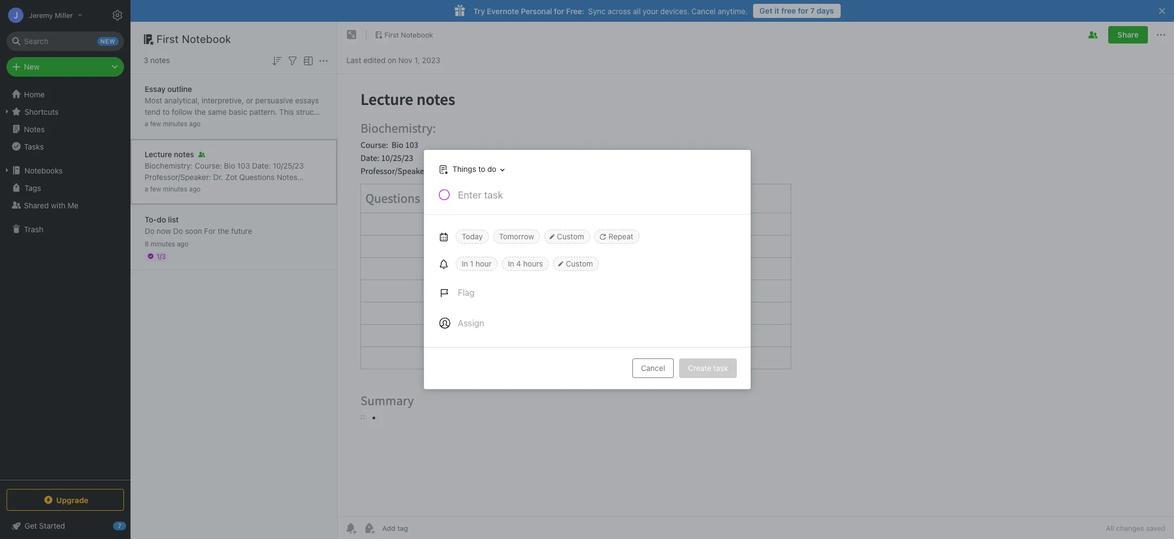 Task type: vqa. For each thing, say whether or not it's contained in the screenshot.
Personal
yes



Task type: locate. For each thing, give the bounding box(es) containing it.
minutes for most analytical, interpretive, or persuasive essays tend to follow the same basic pattern. this struc ture should help you formulate effective outlines for most ...
[[163, 119, 187, 128]]

minutes up 1/3 on the left of page
[[151, 240, 175, 248]]

questions
[[239, 172, 275, 181]]

the
[[195, 107, 206, 116], [218, 226, 229, 235]]

0 horizontal spatial do
[[157, 215, 166, 224]]

1 horizontal spatial first
[[385, 30, 399, 39]]

0 vertical spatial the
[[195, 107, 206, 116]]

for left 7
[[798, 6, 809, 15]]

0 vertical spatial do
[[487, 164, 496, 174]]

a for biochemistry: course: bio 103 date: 10/25/23 professor/speaker: dr. zot questions notes summary
[[145, 185, 148, 193]]

10/25/23
[[273, 161, 304, 170]]

2 vertical spatial ago
[[177, 240, 188, 248]]

0 vertical spatial few
[[150, 119, 161, 128]]

custom
[[557, 232, 584, 241], [566, 259, 593, 268]]

1 vertical spatial ago
[[189, 185, 201, 193]]

to inside most analytical, interpretive, or persuasive essays tend to follow the same basic pattern. this struc ture should help you formulate effective outlines for most ...
[[163, 107, 170, 116]]

3
[[144, 56, 148, 65]]

0 vertical spatial to
[[163, 107, 170, 116]]

do right things
[[487, 164, 496, 174]]

for left the "free:"
[[554, 6, 565, 16]]

in inside in 4 hours button
[[508, 259, 514, 268]]

1 horizontal spatial to
[[478, 164, 485, 174]]

saved
[[1147, 524, 1166, 533]]

1 vertical spatial minutes
[[163, 185, 187, 193]]

notebook
[[401, 30, 433, 39], [182, 33, 231, 45]]

0 horizontal spatial to
[[163, 107, 170, 116]]

personal
[[521, 6, 552, 16]]

shared with me
[[24, 201, 78, 210]]

0 vertical spatial minutes
[[163, 119, 187, 128]]

tomorrow button
[[493, 230, 540, 244]]

0 horizontal spatial notes
[[150, 56, 170, 65]]

in left 1
[[462, 259, 468, 268]]

0 horizontal spatial for
[[145, 130, 154, 139]]

tree
[[0, 85, 131, 479]]

ago down the professor/speaker:
[[189, 185, 201, 193]]

2 in from the left
[[508, 259, 514, 268]]

custom right hours
[[566, 259, 593, 268]]

Enter task text field
[[457, 188, 738, 207]]

do
[[145, 226, 155, 235], [173, 226, 183, 235]]

1,
[[415, 55, 420, 64]]

do
[[487, 164, 496, 174], [157, 215, 166, 224]]

dr.
[[213, 172, 223, 181]]

1 vertical spatial custom
[[566, 259, 593, 268]]

tree containing home
[[0, 85, 131, 479]]

custom for tomorrow
[[557, 232, 584, 241]]

ago down soon
[[177, 240, 188, 248]]

first notebook up 3 notes at the top left of the page
[[157, 33, 231, 45]]

1 vertical spatial to
[[478, 164, 485, 174]]

1 in from the left
[[462, 259, 468, 268]]

ago left the you
[[189, 119, 201, 128]]

1 horizontal spatial the
[[218, 226, 229, 235]]

course: bio
[[195, 161, 235, 170]]

all changes saved
[[1107, 524, 1166, 533]]

few down tend
[[150, 119, 161, 128]]

1 vertical spatial a few minutes ago
[[145, 185, 201, 193]]

first up on
[[385, 30, 399, 39]]

shared with me link
[[0, 196, 130, 214]]

notes down 10/25/23
[[277, 172, 298, 181]]

changes
[[1117, 524, 1145, 533]]

for
[[798, 6, 809, 15], [554, 6, 565, 16], [145, 130, 154, 139]]

0 vertical spatial notes
[[24, 124, 45, 134]]

first notebook inside button
[[385, 30, 433, 39]]

2 a few minutes ago from the top
[[145, 185, 201, 193]]

custom button
[[545, 230, 590, 244], [553, 257, 599, 271]]

for inside button
[[798, 6, 809, 15]]

0 horizontal spatial in
[[462, 259, 468, 268]]

cancel inside cancel 'button'
[[641, 363, 665, 373]]

2 things to do button from the left
[[436, 162, 508, 177]]

0 horizontal spatial do
[[145, 226, 155, 235]]

notes
[[150, 56, 170, 65], [174, 149, 194, 159]]

hour
[[476, 259, 492, 268]]

1 horizontal spatial notes
[[174, 149, 194, 159]]

1 horizontal spatial do
[[173, 226, 183, 235]]

1 horizontal spatial do
[[487, 164, 496, 174]]

first inside first notebook button
[[385, 30, 399, 39]]

notes
[[24, 124, 45, 134], [277, 172, 298, 181]]

a few minutes ago down the professor/speaker:
[[145, 185, 201, 193]]

notes right 3
[[150, 56, 170, 65]]

0 horizontal spatial first notebook
[[157, 33, 231, 45]]

try
[[474, 6, 485, 16]]

most analytical, interpretive, or persuasive essays tend to follow the same basic pattern. this struc ture should help you formulate effective outlines for most ...
[[145, 95, 319, 139]]

do now do soon for the future
[[145, 226, 252, 235]]

most
[[157, 130, 174, 139]]

2 horizontal spatial for
[[798, 6, 809, 15]]

hours
[[523, 259, 543, 268]]

first notebook inside note list element
[[157, 33, 231, 45]]

across
[[608, 6, 631, 16]]

do down to-
[[145, 226, 155, 235]]

it
[[775, 6, 780, 15]]

repeat
[[609, 232, 633, 241]]

to right things
[[478, 164, 485, 174]]

outline
[[168, 84, 192, 93]]

ago for biochemistry: course: bio 103 date: 10/25/23 professor/speaker: dr. zot questions notes summary
[[189, 185, 201, 193]]

1 vertical spatial a
[[145, 185, 148, 193]]

things to do button
[[433, 162, 508, 177], [436, 162, 508, 177]]

1
[[470, 259, 474, 268]]

1 horizontal spatial first notebook
[[385, 30, 433, 39]]

a for most analytical, interpretive, or persuasive essays tend to follow the same basic pattern. this struc ture should help you formulate effective outlines for most ...
[[145, 119, 148, 128]]

add a reminder image
[[344, 522, 358, 535]]

new
[[24, 62, 40, 71]]

8 minutes ago
[[145, 240, 188, 248]]

in left 4 on the top left of page
[[508, 259, 514, 268]]

1 horizontal spatial notebook
[[401, 30, 433, 39]]

custom button right hours
[[553, 257, 599, 271]]

in inside in 1 hour button
[[462, 259, 468, 268]]

a down tend
[[145, 119, 148, 128]]

in 1 hour button
[[456, 257, 498, 271]]

me
[[68, 201, 78, 210]]

1 vertical spatial notes
[[277, 172, 298, 181]]

first up 3 notes at the top left of the page
[[157, 33, 179, 45]]

1 few from the top
[[150, 119, 161, 128]]

minutes down the professor/speaker:
[[163, 185, 187, 193]]

0 horizontal spatial notebook
[[182, 33, 231, 45]]

1 vertical spatial cancel
[[641, 363, 665, 373]]

add tag image
[[363, 522, 376, 535]]

for left most
[[145, 130, 154, 139]]

assign button
[[433, 310, 491, 336]]

0 horizontal spatial cancel
[[641, 363, 665, 373]]

first notebook
[[385, 30, 433, 39], [157, 33, 231, 45]]

None search field
[[14, 32, 116, 51]]

essays
[[295, 95, 319, 105]]

to-do list
[[145, 215, 179, 224]]

zot
[[225, 172, 237, 181]]

1 vertical spatial few
[[150, 185, 161, 193]]

2 a from the top
[[145, 185, 148, 193]]

on
[[388, 55, 397, 64]]

1 horizontal spatial cancel
[[692, 6, 716, 16]]

tasks button
[[0, 138, 130, 155]]

2 few from the top
[[150, 185, 161, 193]]

now
[[157, 226, 171, 235]]

to inside field
[[478, 164, 485, 174]]

1 horizontal spatial notes
[[277, 172, 298, 181]]

a few minutes ago for biochemistry: course: bio 103 date: 10/25/23 professor/speaker: dr. zot questions notes summary
[[145, 185, 201, 193]]

summary
[[145, 184, 178, 193]]

the up help
[[195, 107, 206, 116]]

a few minutes ago up ...
[[145, 119, 201, 128]]

1 horizontal spatial for
[[554, 6, 565, 16]]

0 vertical spatial a few minutes ago
[[145, 119, 201, 128]]

custom button down enter task text box at the top of the page
[[545, 230, 590, 244]]

0 vertical spatial custom button
[[545, 230, 590, 244]]

cancel left create
[[641, 363, 665, 373]]

do up the now
[[157, 215, 166, 224]]

try evernote personal for free: sync across all your devices. cancel anytime.
[[474, 6, 748, 16]]

...
[[176, 130, 183, 139]]

1 horizontal spatial in
[[508, 259, 514, 268]]

0 vertical spatial a
[[145, 119, 148, 128]]

notes up tasks
[[24, 124, 45, 134]]

4
[[516, 259, 521, 268]]

notes up the biochemistry:
[[174, 149, 194, 159]]

the right the for
[[218, 226, 229, 235]]

lecture notes
[[145, 149, 194, 159]]

a up to-
[[145, 185, 148, 193]]

0 horizontal spatial the
[[195, 107, 206, 116]]

trash
[[24, 224, 43, 234]]

first notebook up 'nov'
[[385, 30, 433, 39]]

1 a few minutes ago from the top
[[145, 119, 201, 128]]

custom left the repeat button
[[557, 232, 584, 241]]

sync
[[589, 6, 606, 16]]

to up should
[[163, 107, 170, 116]]

0 vertical spatial custom
[[557, 232, 584, 241]]

same
[[208, 107, 227, 116]]

0 vertical spatial notes
[[150, 56, 170, 65]]

ago
[[189, 119, 201, 128], [189, 185, 201, 193], [177, 240, 188, 248]]

your
[[643, 6, 659, 16]]

0 horizontal spatial first
[[157, 33, 179, 45]]

Go to note or move task field
[[433, 162, 508, 177]]

days
[[817, 6, 834, 15]]

minutes up ...
[[163, 119, 187, 128]]

do down list
[[173, 226, 183, 235]]

biochemistry:
[[145, 161, 193, 170]]

pattern.
[[250, 107, 277, 116]]

3 notes
[[144, 56, 170, 65]]

few
[[150, 119, 161, 128], [150, 185, 161, 193]]

free:
[[567, 6, 585, 16]]

0 vertical spatial ago
[[189, 119, 201, 128]]

future
[[231, 226, 252, 235]]

1 vertical spatial do
[[157, 215, 166, 224]]

cancel
[[692, 6, 716, 16], [641, 363, 665, 373]]

cancel right devices.
[[692, 6, 716, 16]]

1 a from the top
[[145, 119, 148, 128]]

with
[[51, 201, 66, 210]]

1 vertical spatial custom button
[[553, 257, 599, 271]]

notes for lecture notes
[[174, 149, 194, 159]]

free
[[782, 6, 797, 15]]

few down the professor/speaker:
[[150, 185, 161, 193]]

ture
[[145, 107, 318, 128]]

1 vertical spatial notes
[[174, 149, 194, 159]]

notebook inside note list element
[[182, 33, 231, 45]]



Task type: describe. For each thing, give the bounding box(es) containing it.
note list element
[[131, 22, 338, 539]]

home
[[24, 90, 45, 99]]

this
[[279, 107, 294, 116]]

interpretive,
[[202, 95, 244, 105]]

expand note image
[[346, 28, 359, 41]]

in 4 hours
[[508, 259, 543, 268]]

7
[[811, 6, 815, 15]]

1 things to do button from the left
[[433, 162, 508, 177]]

create task
[[688, 363, 728, 373]]

new button
[[7, 57, 124, 77]]

basic
[[229, 107, 247, 116]]

share
[[1118, 30, 1139, 39]]

essay
[[145, 84, 166, 93]]

notes link
[[0, 120, 130, 138]]

tomorrow
[[499, 232, 534, 241]]

2 vertical spatial minutes
[[151, 240, 175, 248]]

effective
[[254, 118, 285, 128]]

follow
[[172, 107, 192, 116]]

home link
[[0, 85, 131, 103]]

Note Editor text field
[[338, 74, 1175, 517]]

few for biochemistry: course: bio 103 date: 10/25/23 professor/speaker: dr. zot questions notes summary
[[150, 185, 161, 193]]

soon
[[185, 226, 202, 235]]

a few minutes ago for most analytical, interpretive, or persuasive essays tend to follow the same basic pattern. this struc ture should help you formulate effective outlines for most ...
[[145, 119, 201, 128]]

in for in 1 hour
[[462, 259, 468, 268]]

list
[[168, 215, 179, 224]]

few for most analytical, interpretive, or persuasive essays tend to follow the same basic pattern. this struc ture should help you formulate effective outlines for most ...
[[150, 119, 161, 128]]

2023
[[422, 55, 441, 64]]

professor/speaker:
[[145, 172, 211, 181]]

shortcuts
[[24, 107, 59, 116]]

repeat button
[[595, 230, 639, 244]]

upgrade
[[56, 495, 89, 505]]

things to do
[[452, 164, 496, 174]]

analytical,
[[164, 95, 200, 105]]

custom button for in 4 hours
[[553, 257, 599, 271]]

note window element
[[338, 22, 1175, 539]]

103
[[237, 161, 250, 170]]

ago for most analytical, interpretive, or persuasive essays tend to follow the same basic pattern. this struc ture should help you formulate effective outlines for most ...
[[189, 119, 201, 128]]

flag
[[458, 288, 475, 298]]

persuasive
[[255, 95, 293, 105]]

essay outline
[[145, 84, 192, 93]]

date:
[[252, 161, 271, 170]]

struc
[[296, 107, 318, 116]]

task
[[714, 363, 728, 373]]

8
[[145, 240, 149, 248]]

0 horizontal spatial notes
[[24, 124, 45, 134]]

notes inside biochemistry: course: bio 103 date: 10/25/23 professor/speaker: dr. zot questions notes summary
[[277, 172, 298, 181]]

anytime.
[[718, 6, 748, 16]]

tags
[[24, 183, 41, 192]]

today
[[462, 232, 483, 241]]

devices.
[[661, 6, 690, 16]]

formulate
[[218, 118, 252, 128]]

for
[[204, 226, 216, 235]]

do inside note list element
[[157, 215, 166, 224]]

last edited on nov 1, 2023
[[347, 55, 441, 64]]

to-
[[145, 215, 157, 224]]

first inside note list element
[[157, 33, 179, 45]]

for for 7
[[798, 6, 809, 15]]

help
[[186, 118, 202, 128]]

custom button for tomorrow
[[545, 230, 590, 244]]

first notebook button
[[371, 27, 437, 42]]

shortcuts button
[[0, 103, 130, 120]]

notebooks link
[[0, 162, 130, 179]]

in for in 4 hours
[[508, 259, 514, 268]]

upgrade button
[[7, 489, 124, 511]]

create
[[688, 363, 712, 373]]

trash link
[[0, 220, 130, 238]]

do inside go to note or move task field
[[487, 164, 496, 174]]

outlines
[[287, 118, 314, 128]]

assign
[[458, 318, 484, 328]]

flag button
[[433, 280, 481, 306]]

minutes for biochemistry: course: bio 103 date: 10/25/23 professor/speaker: dr. zot questions notes summary
[[163, 185, 187, 193]]

Search text field
[[14, 32, 116, 51]]

should
[[161, 118, 184, 128]]

for for free:
[[554, 6, 565, 16]]

settings image
[[111, 9, 124, 22]]

cancel button
[[632, 359, 674, 378]]

custom for in 4 hours
[[566, 259, 593, 268]]

evernote
[[487, 6, 519, 16]]

notebooks
[[24, 166, 63, 175]]

last
[[347, 55, 362, 64]]

edited
[[364, 55, 386, 64]]

notes for 3 notes
[[150, 56, 170, 65]]

1 vertical spatial the
[[218, 226, 229, 235]]

nov
[[399, 55, 413, 64]]

the inside most analytical, interpretive, or persuasive essays tend to follow the same basic pattern. this struc ture should help you formulate effective outlines for most ...
[[195, 107, 206, 116]]

create task button
[[679, 359, 737, 378]]

for inside most analytical, interpretive, or persuasive essays tend to follow the same basic pattern. this struc ture should help you formulate effective outlines for most ...
[[145, 130, 154, 139]]

you
[[204, 118, 216, 128]]

shared
[[24, 201, 49, 210]]

2 do from the left
[[173, 226, 183, 235]]

0 vertical spatial cancel
[[692, 6, 716, 16]]

expand notebooks image
[[3, 166, 11, 175]]

notebook inside button
[[401, 30, 433, 39]]

all
[[1107, 524, 1115, 533]]

biochemistry: course: bio 103 date: 10/25/23 professor/speaker: dr. zot questions notes summary
[[145, 161, 304, 193]]

tags button
[[0, 179, 130, 196]]

things
[[452, 164, 476, 174]]

all
[[633, 6, 641, 16]]

lecture
[[145, 149, 172, 159]]

get it free for 7 days
[[760, 6, 834, 15]]

or
[[246, 95, 253, 105]]

tend
[[145, 107, 161, 116]]

1 do from the left
[[145, 226, 155, 235]]

most
[[145, 95, 162, 105]]



